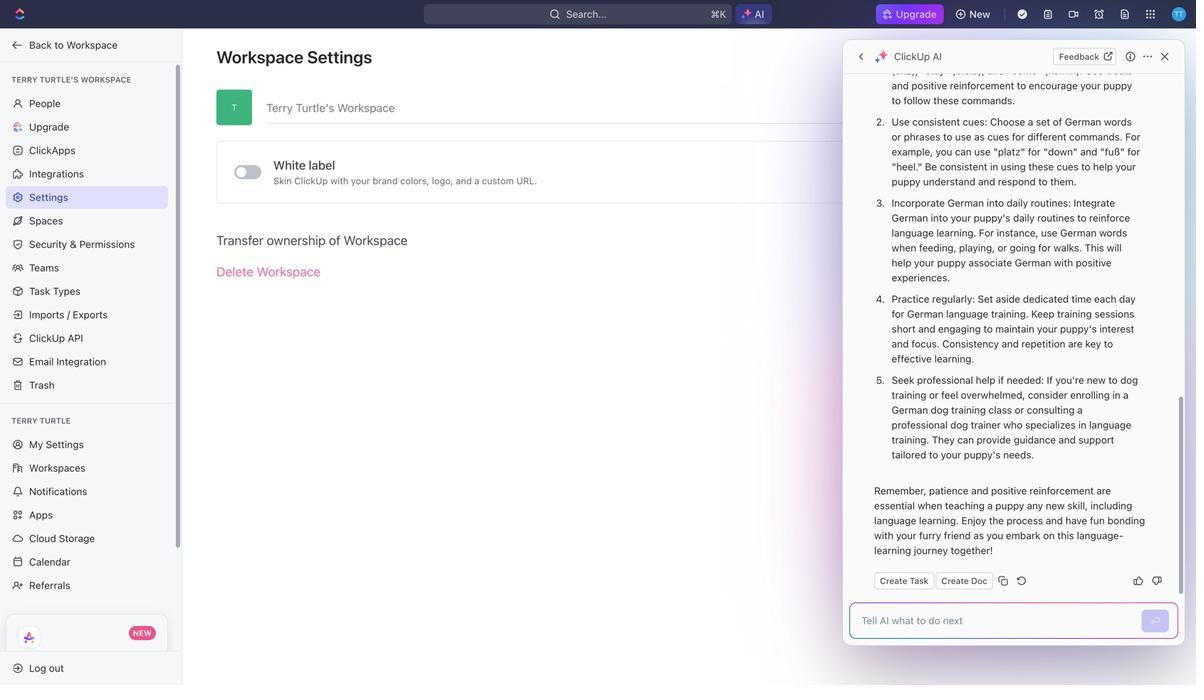 Task type: vqa. For each thing, say whether or not it's contained in the screenshot.
'associate'
yes



Task type: describe. For each thing, give the bounding box(es) containing it.
aside
[[996, 293, 1021, 305]]

language inside practice regularly: set aside dedicated time each day for german language training. keep training sessions short and engaging to maintain your puppy's interest and focus. consistency and repetition are key to effective learning.
[[947, 308, 989, 320]]

notifications
[[29, 486, 87, 498]]

friend
[[944, 530, 971, 542]]

or up who
[[1015, 405, 1025, 416]]

commands:
[[966, 35, 1020, 47]]

have
[[1066, 515, 1088, 527]]

0 vertical spatial use
[[956, 131, 972, 143]]

learning
[[875, 545, 912, 557]]

consulting
[[1027, 405, 1075, 416]]

set
[[978, 293, 994, 305]]

of inside use consistent cues: choose a set of german words or phrases to use as cues for different commands. for example, you can use "platz" for "down" and "fuß" for "heel." be consistent in using these cues to help your puppy understand and respond to them.
[[1053, 116, 1063, 128]]

0 vertical spatial into
[[987, 197, 1004, 209]]

1 vertical spatial settings
[[29, 192, 68, 203]]

who
[[1004, 420, 1023, 431]]

and up on
[[1046, 515, 1063, 527]]

terry turtle's workspace
[[11, 75, 131, 84]]

clickup for clickup api
[[29, 333, 65, 344]]

my settings
[[29, 439, 84, 451]]

your inside practice regularly: set aside dedicated time each day for german language training. keep training sessions short and engaging to maintain your puppy's interest and focus. consistency and repetition are key to effective learning.
[[1038, 323, 1058, 335]]

your up experiences.
[[915, 257, 935, 269]]

ai inside button
[[755, 8, 765, 20]]

your inside use consistent cues: choose a set of german words or phrases to use as cues for different commands. for example, you can use "platz" for "down" and "fuß" for "heel." be consistent in using these cues to help your puppy understand and respond to them.
[[1116, 161, 1136, 173]]

language inside incorporate german into daily routines: integrate german into your puppy's daily routines to reinforce language learning. for instance, use german words when feeding, playing, or going for walks. this will help your puppy associate german with positive experiences.
[[892, 227, 934, 239]]

0 vertical spatial consistent
[[913, 116, 960, 128]]

to right "key"
[[1104, 338, 1114, 350]]

help inside use consistent cues: choose a set of german words or phrases to use as cues for different commands. for example, you can use "platz" for "down" and "fuß" for "heel." be consistent in using these cues to help your puppy understand and respond to them.
[[1094, 161, 1113, 173]]

⌘k
[[711, 8, 727, 20]]

settings link
[[6, 186, 168, 209]]

white
[[273, 158, 306, 172]]

⏎
[[1151, 616, 1161, 627]]

settings for my
[[46, 439, 84, 451]]

1 vertical spatial into
[[931, 212, 948, 224]]

"stay"
[[921, 65, 950, 77]]

and down maintain
[[1002, 338, 1019, 350]]

log out
[[29, 663, 64, 675]]

you inside remember, patience and positive reinforcement are essential when teaching a puppy any new skill, including language learning. enjoy the process and have fun bonding with your furry friend as you embark on this language- learning journey together!
[[987, 530, 1004, 542]]

repetition
[[1022, 338, 1066, 350]]

use inside use consistent cues: choose a set of german words or phrases to use as cues for different commands. for example, you can use "platz" for "down" and "fuß" for "heel." be consistent in using these cues to help your puppy understand and respond to them.
[[892, 116, 910, 128]]

email integration link
[[6, 351, 168, 374]]

in inside start with basic commands: begin by teaching your puppy simple commands in german, such as "sit" (sitz), "stay" (bleib), and "come" (komm). use treats and positive reinforcement to encourage your puppy to follow these commands.
[[1010, 50, 1018, 62]]

german down the going
[[1015, 257, 1052, 269]]

german down incorporate
[[892, 212, 928, 224]]

use inside incorporate german into daily routines: integrate german into your puppy's daily routines to reinforce language learning. for instance, use german words when feeding, playing, or going for walks. this will help your puppy associate german with positive experiences.
[[1042, 227, 1058, 239]]

and up focus.
[[919, 323, 936, 335]]

in up support
[[1079, 420, 1087, 431]]

seek
[[892, 375, 915, 386]]

workspace inside back to workspace button
[[66, 39, 118, 51]]

puppy's inside incorporate german into daily routines: integrate german into your puppy's daily routines to reinforce language learning. for instance, use german words when feeding, playing, or going for walks. this will help your puppy associate german with positive experiences.
[[974, 212, 1011, 224]]

effective
[[892, 353, 932, 365]]

create for create doc
[[942, 577, 969, 587]]

1 vertical spatial use
[[975, 146, 991, 158]]

german down understand
[[948, 197, 984, 209]]

they
[[932, 434, 955, 446]]

⏎ button
[[1142, 610, 1169, 633]]

1 horizontal spatial upgrade link
[[876, 4, 944, 24]]

you're
[[1056, 375, 1085, 386]]

calendar link
[[6, 551, 168, 574]]

seek professional help if needed: if you're new to dog training or feel overwhelmed, consider enrolling in a german dog training class or consulting a professional dog trainer who specializes in language training. they can provide guidance and support tailored to your puppy's needs.
[[892, 375, 1141, 461]]

sessions
[[1095, 308, 1135, 320]]

skill,
[[1068, 500, 1088, 512]]

clickup api link
[[6, 327, 168, 350]]

"heel."
[[892, 161, 923, 173]]

workspace up people "link"
[[81, 75, 131, 84]]

cues:
[[963, 116, 988, 128]]

respond
[[998, 176, 1036, 188]]

as inside remember, patience and positive reinforcement are essential when teaching a puppy any new skill, including language learning. enjoy the process and have fun bonding with your furry friend as you embark on this language- learning journey together!
[[974, 530, 984, 542]]

consistency
[[943, 338, 999, 350]]

instance,
[[997, 227, 1039, 239]]

them.
[[1051, 176, 1077, 188]]

including
[[1091, 500, 1133, 512]]

the
[[989, 515, 1004, 527]]

use consistent cues: choose a set of german words or phrases to use as cues for different commands. for example, you can use "platz" for "down" and "fuß" for "heel." be consistent in using these cues to help your puppy understand and respond to them.
[[892, 116, 1144, 188]]

language-
[[1077, 530, 1124, 542]]

notifications link
[[6, 481, 168, 504]]

and down the short
[[892, 338, 909, 350]]

workspace inside transfer ownership of workspace button
[[344, 233, 408, 248]]

german inside practice regularly: set aside dedicated time each day for german language training. keep training sessions short and engaging to maintain your puppy's interest and focus. consistency and repetition are key to effective learning.
[[908, 308, 944, 320]]

for inside use consistent cues: choose a set of german words or phrases to use as cues for different commands. for example, you can use "platz" for "down" and "fuß" for "heel." be consistent in using these cues to help your puppy understand and respond to them.
[[1126, 131, 1141, 143]]

commands. inside start with basic commands: begin by teaching your puppy simple commands in german, such as "sit" (sitz), "stay" (bleib), and "come" (komm). use treats and positive reinforcement to encourage your puppy to follow these commands.
[[962, 95, 1016, 106]]

settings for workspace
[[307, 47, 372, 67]]

these inside use consistent cues: choose a set of german words or phrases to use as cues for different commands. for example, you can use "platz" for "down" and "fuß" for "heel." be consistent in using these cues to help your puppy understand and respond to them.
[[1029, 161, 1054, 173]]

my
[[29, 439, 43, 451]]

puppy inside incorporate german into daily routines: integrate german into your puppy's daily routines to reinforce language learning. for instance, use german words when feeding, playing, or going for walks. this will help your puppy associate german with positive experiences.
[[938, 257, 966, 269]]

security
[[29, 239, 67, 250]]

your inside remember, patience and positive reinforcement are essential when teaching a puppy any new skill, including language learning. enjoy the process and have fun bonding with your furry friend as you embark on this language- learning journey together!
[[897, 530, 917, 542]]

1 vertical spatial upgrade
[[29, 121, 69, 133]]

to down "come" in the right top of the page
[[1017, 80, 1027, 92]]

reinforcement inside start with basic commands: begin by teaching your puppy simple commands in german, such as "sit" (sitz), "stay" (bleib), and "come" (komm). use treats and positive reinforcement to encourage your puppy to follow these commands.
[[950, 80, 1015, 92]]

to up the consistency
[[984, 323, 993, 335]]

training. inside seek professional help if needed: if you're new to dog training or feel overwhelmed, consider enrolling in a german dog training class or consulting a professional dog trainer who specializes in language training. they can provide guidance and support tailored to your puppy's needs.
[[892, 434, 930, 446]]

your inside seek professional help if needed: if you're new to dog training or feel overwhelmed, consider enrolling in a german dog training class or consulting a professional dog trainer who specializes in language training. they can provide guidance and support tailored to your puppy's needs.
[[941, 449, 962, 461]]

clickapps
[[29, 145, 75, 156]]

german up walks.
[[1061, 227, 1097, 239]]

puppy up (sitz),
[[892, 50, 921, 62]]

back
[[29, 39, 52, 51]]

1 vertical spatial daily
[[1014, 212, 1035, 224]]

experiences.
[[892, 272, 951, 284]]

trainer
[[971, 420, 1001, 431]]

workspace inside delete workspace button
[[257, 264, 321, 280]]

maintain
[[996, 323, 1035, 335]]

clickup ai
[[895, 51, 942, 62]]

positive inside incorporate german into daily routines: integrate german into your puppy's daily routines to reinforce language learning. for instance, use german words when feeding, playing, or going for walks. this will help your puppy associate german with positive experiences.
[[1076, 257, 1112, 269]]

back to workspace
[[29, 39, 118, 51]]

can inside use consistent cues: choose a set of german words or phrases to use as cues for different commands. for example, you can use "platz" for "down" and "fuß" for "heel." be consistent in using these cues to help your puppy understand and respond to them.
[[955, 146, 972, 158]]

to down they
[[929, 449, 939, 461]]

journey
[[914, 545, 948, 557]]

back to workspace button
[[6, 34, 169, 57]]

teams
[[29, 262, 59, 274]]

this
[[1058, 530, 1075, 542]]

incorporate german into daily routines: integrate german into your puppy's daily routines to reinforce language learning. for instance, use german words when feeding, playing, or going for walks. this will help your puppy associate german with positive experiences.
[[892, 197, 1133, 284]]

walks.
[[1054, 242, 1082, 254]]

can inside seek professional help if needed: if you're new to dog training or feel overwhelmed, consider enrolling in a german dog training class or consulting a professional dog trainer who specializes in language training. they can provide guidance and support tailored to your puppy's needs.
[[958, 434, 974, 446]]

0 vertical spatial daily
[[1007, 197, 1029, 209]]

consider
[[1028, 390, 1068, 401]]

choose
[[991, 116, 1026, 128]]

provide
[[977, 434, 1011, 446]]

1 vertical spatial cues
[[1057, 161, 1079, 173]]

transfer
[[217, 233, 264, 248]]

in inside use consistent cues: choose a set of german words or phrases to use as cues for different commands. for example, you can use "platz" for "down" and "fuß" for "heel." be consistent in using these cues to help your puppy understand and respond to them.
[[991, 161, 999, 173]]

cloud storage
[[29, 533, 95, 545]]

class
[[989, 405, 1012, 416]]

cloud storage link
[[6, 528, 168, 551]]

tt button
[[1168, 3, 1191, 26]]

clickup inside white label skin clickup with your brand colors, logo, and a custom url.
[[294, 176, 328, 186]]

essential
[[875, 500, 915, 512]]

workspace up t
[[217, 47, 304, 67]]

understand
[[924, 176, 976, 188]]

0 horizontal spatial cues
[[988, 131, 1010, 143]]

words inside incorporate german into daily routines: integrate german into your puppy's daily routines to reinforce language learning. for instance, use german words when feeding, playing, or going for walks. this will help your puppy associate german with positive experiences.
[[1100, 227, 1128, 239]]

brand
[[373, 176, 398, 186]]

teaching inside remember, patience and positive reinforcement are essential when teaching a puppy any new skill, including language learning. enjoy the process and have fun bonding with your furry friend as you embark on this language- learning journey together!
[[945, 500, 985, 512]]

embark
[[1006, 530, 1041, 542]]

"come"
[[1008, 65, 1042, 77]]

terry for my settings
[[11, 417, 37, 426]]

as inside use consistent cues: choose a set of german words or phrases to use as cues for different commands. for example, you can use "platz" for "down" and "fuß" for "heel." be consistent in using these cues to help your puppy understand and respond to them.
[[975, 131, 985, 143]]

if
[[999, 375, 1004, 386]]

new inside seek professional help if needed: if you're new to dog training or feel overwhelmed, consider enrolling in a german dog training class or consulting a professional dog trainer who specializes in language training. they can provide guidance and support tailored to your puppy's needs.
[[1087, 375, 1106, 386]]

basic
[[939, 35, 964, 47]]

dedicated
[[1023, 293, 1069, 305]]

help inside seek professional help if needed: if you're new to dog training or feel overwhelmed, consider enrolling in a german dog training class or consulting a professional dog trainer who specializes in language training. they can provide guidance and support tailored to your puppy's needs.
[[976, 375, 996, 386]]

positive inside start with basic commands: begin by teaching your puppy simple commands in german, such as "sit" (sitz), "stay" (bleib), and "come" (komm). use treats and positive reinforcement to encourage your puppy to follow these commands.
[[912, 80, 948, 92]]

t
[[232, 103, 237, 113]]

or inside use consistent cues: choose a set of german words or phrases to use as cues for different commands. for example, you can use "platz" for "down" and "fuß" for "heel." be consistent in using these cues to help your puppy understand and respond to them.
[[892, 131, 902, 143]]

playing,
[[960, 242, 995, 254]]

2 vertical spatial dog
[[951, 420, 969, 431]]

by
[[1051, 35, 1062, 47]]

as inside start with basic commands: begin by teaching your puppy simple commands in german, such as "sit" (sitz), "stay" (bleib), and "come" (komm). use treats and positive reinforcement to encourage your puppy to follow these commands.
[[1087, 50, 1098, 62]]

task inside task types link
[[29, 286, 50, 297]]

&
[[70, 239, 77, 250]]

workspaces
[[29, 463, 86, 474]]

to left follow
[[892, 95, 901, 106]]

to right phrases
[[944, 131, 953, 143]]

terry for people
[[11, 75, 37, 84]]

keep
[[1032, 308, 1055, 320]]

language inside seek professional help if needed: if you're new to dog training or feel overwhelmed, consider enrolling in a german dog training class or consulting a professional dog trainer who specializes in language training. they can provide guidance and support tailored to your puppy's needs.
[[1090, 420, 1132, 431]]

to up integrate
[[1082, 161, 1091, 173]]

0 vertical spatial dog
[[1121, 375, 1139, 386]]

begin
[[1022, 35, 1048, 47]]

learning. inside practice regularly: set aside dedicated time each day for german language training. keep training sessions short and engaging to maintain your puppy's interest and focus. consistency and repetition are key to effective learning.
[[935, 353, 975, 365]]

delete
[[217, 264, 254, 280]]

search...
[[566, 8, 607, 20]]

to up enrolling
[[1109, 375, 1118, 386]]

white label skin clickup with your brand colors, logo, and a custom url.
[[273, 158, 537, 186]]

fun
[[1090, 515, 1105, 527]]

custom
[[482, 176, 514, 186]]

teaching inside start with basic commands: begin by teaching your puppy simple commands in german, such as "sit" (sitz), "stay" (bleib), and "come" (komm). use treats and positive reinforcement to encourage your puppy to follow these commands.
[[1065, 35, 1105, 47]]

(sitz),
[[892, 65, 919, 77]]

incorporate
[[892, 197, 945, 209]]

puppy inside remember, patience and positive reinforcement are essential when teaching a puppy any new skill, including language learning. enjoy the process and have fun bonding with your furry friend as you embark on this language- learning journey together!
[[996, 500, 1025, 512]]

Tell AI what to do next text field
[[862, 614, 1132, 629]]

1 horizontal spatial training
[[952, 405, 986, 416]]

1 vertical spatial upgrade link
[[6, 116, 168, 139]]

a inside remember, patience and positive reinforcement are essential when teaching a puppy any new skill, including language learning. enjoy the process and have fun bonding with your furry friend as you embark on this language- learning journey together!
[[988, 500, 993, 512]]

0 vertical spatial professional
[[918, 375, 973, 386]]



Task type: locate. For each thing, give the bounding box(es) containing it.
puppy up the
[[996, 500, 1025, 512]]

2 horizontal spatial clickup
[[895, 51, 930, 62]]

focus.
[[912, 338, 940, 350]]

language up feeding,
[[892, 227, 934, 239]]

training inside practice regularly: set aside dedicated time each day for german language training. keep training sessions short and engaging to maintain your puppy's interest and focus. consistency and repetition are key to effective learning.
[[1058, 308, 1092, 320]]

in right enrolling
[[1113, 390, 1121, 401]]

puppy's up "key"
[[1061, 323, 1097, 335]]

new inside button
[[970, 8, 991, 20]]

create doc
[[942, 577, 988, 587]]

puppy's inside practice regularly: set aside dedicated time each day for german language training. keep training sessions short and engaging to maintain your puppy's interest and focus. consistency and repetition are key to effective learning.
[[1061, 323, 1097, 335]]

for up the short
[[892, 308, 905, 320]]

training up trainer
[[952, 405, 986, 416]]

2 vertical spatial positive
[[992, 485, 1027, 497]]

2 horizontal spatial training
[[1058, 308, 1092, 320]]

0 vertical spatial learning.
[[937, 227, 977, 239]]

any
[[1027, 500, 1044, 512]]

for down "different"
[[1028, 146, 1041, 158]]

new
[[970, 8, 991, 20], [133, 629, 152, 639]]

your
[[1107, 35, 1128, 47], [1081, 80, 1101, 92], [1116, 161, 1136, 173], [351, 176, 370, 186], [951, 212, 971, 224], [915, 257, 935, 269], [1038, 323, 1058, 335], [941, 449, 962, 461], [897, 530, 917, 542]]

calendar
[[29, 557, 70, 568]]

positive down "this"
[[1076, 257, 1112, 269]]

language down 'essential'
[[875, 515, 917, 527]]

interest
[[1100, 323, 1135, 335]]

0 horizontal spatial clickup
[[29, 333, 65, 344]]

training.
[[991, 308, 1029, 320], [892, 434, 930, 446]]

0 horizontal spatial dog
[[931, 405, 949, 416]]

remember,
[[875, 485, 927, 497]]

task down journey
[[910, 577, 929, 587]]

for right "fuß"
[[1128, 146, 1141, 158]]

puppy's inside seek professional help if needed: if you're new to dog training or feel overwhelmed, consider enrolling in a german dog training class or consulting a professional dog trainer who specializes in language training. they can provide guidance and support tailored to your puppy's needs.
[[964, 449, 1001, 461]]

0 vertical spatial task
[[29, 286, 50, 297]]

or left feel
[[929, 390, 939, 401]]

1 terry from the top
[[11, 75, 37, 84]]

of inside button
[[329, 233, 341, 248]]

imports / exports
[[29, 309, 108, 321]]

1 horizontal spatial ai
[[933, 51, 942, 62]]

a inside white label skin clickup with your brand colors, logo, and a custom url.
[[475, 176, 480, 186]]

or up example,
[[892, 131, 902, 143]]

reinforcement down (bleib),
[[950, 80, 1015, 92]]

1 horizontal spatial commands.
[[1070, 131, 1123, 143]]

0 horizontal spatial training
[[892, 390, 927, 401]]

learning. down the consistency
[[935, 353, 975, 365]]

imports
[[29, 309, 64, 321]]

language up engaging
[[947, 308, 989, 320]]

0 vertical spatial training
[[1058, 308, 1092, 320]]

you inside use consistent cues: choose a set of german words or phrases to use as cues for different commands. for example, you can use "platz" for "down" and "fuß" for "heel." be consistent in using these cues to help your puppy understand and respond to them.
[[936, 146, 953, 158]]

1 vertical spatial learning.
[[935, 353, 975, 365]]

and right logo,
[[456, 176, 472, 186]]

your left brand at the left top of page
[[351, 176, 370, 186]]

consistent up understand
[[940, 161, 988, 173]]

0 horizontal spatial into
[[931, 212, 948, 224]]

use down feedback
[[1086, 65, 1104, 77]]

"platz"
[[994, 146, 1026, 158]]

0 vertical spatial commands.
[[962, 95, 1016, 106]]

of
[[1053, 116, 1063, 128], [329, 233, 341, 248]]

with inside remember, patience and positive reinforcement are essential when teaching a puppy any new skill, including language learning. enjoy the process and have fun bonding with your furry friend as you embark on this language- learning journey together!
[[875, 530, 894, 542]]

1 horizontal spatial new
[[970, 8, 991, 20]]

2 vertical spatial help
[[976, 375, 996, 386]]

professional up they
[[892, 420, 948, 431]]

puppy down treats
[[1104, 80, 1133, 92]]

learning. up feeding,
[[937, 227, 977, 239]]

and inside white label skin clickup with your brand colors, logo, and a custom url.
[[456, 176, 472, 186]]

overwhelmed,
[[961, 390, 1026, 401]]

furry
[[920, 530, 942, 542]]

workspaces link
[[6, 457, 168, 480]]

commands. up "fuß"
[[1070, 131, 1123, 143]]

0 horizontal spatial new
[[133, 629, 152, 639]]

if
[[1047, 375, 1053, 386]]

to inside button
[[55, 39, 64, 51]]

0 horizontal spatial use
[[956, 131, 972, 143]]

0 horizontal spatial create
[[880, 577, 908, 587]]

0 horizontal spatial upgrade
[[29, 121, 69, 133]]

0 vertical spatial teaching
[[1065, 35, 1105, 47]]

imports / exports link
[[6, 304, 168, 327]]

1 create from the left
[[880, 577, 908, 587]]

for up playing,
[[979, 227, 994, 239]]

Team Na﻿me text field
[[266, 90, 1162, 123]]

0 horizontal spatial task
[[29, 286, 50, 297]]

create inside create task button
[[880, 577, 908, 587]]

for up "platz"
[[1012, 131, 1025, 143]]

bonding
[[1108, 515, 1146, 527]]

(bleib),
[[952, 65, 985, 77]]

or inside incorporate german into daily routines: integrate german into your puppy's daily routines to reinforce language learning. for instance, use german words when feeding, playing, or going for walks. this will help your puppy associate german with positive experiences.
[[998, 242, 1007, 254]]

with inside start with basic commands: begin by teaching your puppy simple commands in german, such as "sit" (sitz), "stay" (bleib), and "come" (komm). use treats and positive reinforcement to encourage your puppy to follow these commands.
[[917, 35, 936, 47]]

0 vertical spatial reinforcement
[[950, 80, 1015, 92]]

saved
[[1073, 249, 1110, 264]]

training
[[1058, 308, 1092, 320], [892, 390, 927, 401], [952, 405, 986, 416]]

0 vertical spatial are
[[1069, 338, 1083, 350]]

apps
[[29, 510, 53, 521]]

needs.
[[1004, 449, 1035, 461]]

words inside use consistent cues: choose a set of german words or phrases to use as cues for different commands. for example, you can use "platz" for "down" and "fuß" for "heel." be consistent in using these cues to help your puppy understand and respond to them.
[[1104, 116, 1132, 128]]

1 vertical spatial task
[[910, 577, 929, 587]]

for inside practice regularly: set aside dedicated time each day for german language training. keep training sessions short and engaging to maintain your puppy's interest and focus. consistency and repetition are key to effective learning.
[[892, 308, 905, 320]]

or up associate
[[998, 242, 1007, 254]]

german inside seek professional help if needed: if you're new to dog training or feel overwhelmed, consider enrolling in a german dog training class or consulting a professional dog trainer who specializes in language training. they can provide guidance and support tailored to your puppy's needs.
[[892, 405, 928, 416]]

1 horizontal spatial training.
[[991, 308, 1029, 320]]

associate
[[969, 257, 1013, 269]]

with up learning
[[875, 530, 894, 542]]

terry up people
[[11, 75, 37, 84]]

0 horizontal spatial of
[[329, 233, 341, 248]]

for right the going
[[1039, 242, 1051, 254]]

1 vertical spatial teaching
[[945, 500, 985, 512]]

0 vertical spatial can
[[955, 146, 972, 158]]

1 horizontal spatial clickup
[[294, 176, 328, 186]]

clickup down imports
[[29, 333, 65, 344]]

1 horizontal spatial upgrade
[[896, 8, 937, 20]]

reinforcement
[[950, 80, 1015, 92], [1030, 485, 1094, 497]]

learning. inside incorporate german into daily routines: integrate german into your puppy's daily routines to reinforce language learning. for instance, use german words when feeding, playing, or going for walks. this will help your puppy associate german with positive experiences.
[[937, 227, 977, 239]]

0 vertical spatial terry
[[11, 75, 37, 84]]

integrations
[[29, 168, 84, 180]]

your inside white label skin clickup with your brand colors, logo, and a custom url.
[[351, 176, 370, 186]]

dog down feel
[[931, 405, 949, 416]]

cloud
[[29, 533, 56, 545]]

regularly:
[[933, 293, 975, 305]]

turtle
[[40, 417, 71, 426]]

1 vertical spatial are
[[1097, 485, 1112, 497]]

reinforcement inside remember, patience and positive reinforcement are essential when teaching a puppy any new skill, including language learning. enjoy the process and have fun bonding with your furry friend as you embark on this language- learning journey together!
[[1030, 485, 1094, 497]]

phrases
[[904, 131, 941, 143]]

out
[[49, 663, 64, 675]]

1 vertical spatial words
[[1100, 227, 1128, 239]]

0 horizontal spatial help
[[892, 257, 912, 269]]

process
[[1007, 515, 1044, 527]]

1 horizontal spatial use
[[975, 146, 991, 158]]

patience
[[929, 485, 969, 497]]

for inside incorporate german into daily routines: integrate german into your puppy's daily routines to reinforce language learning. for instance, use german words when feeding, playing, or going for walks. this will help your puppy associate german with positive experiences.
[[979, 227, 994, 239]]

and left the respond
[[979, 176, 996, 188]]

professional up feel
[[918, 375, 973, 386]]

are up including
[[1097, 485, 1112, 497]]

or
[[892, 131, 902, 143], [998, 242, 1007, 254], [929, 390, 939, 401], [1015, 405, 1025, 416]]

2 horizontal spatial use
[[1042, 227, 1058, 239]]

delete workspace button
[[217, 256, 321, 288]]

transfer ownership of workspace
[[217, 233, 408, 248]]

0 horizontal spatial commands.
[[962, 95, 1016, 106]]

a left the custom
[[475, 176, 480, 186]]

new
[[1087, 375, 1106, 386], [1046, 500, 1065, 512]]

with inside white label skin clickup with your brand colors, logo, and a custom url.
[[331, 176, 349, 186]]

apps link
[[6, 504, 168, 527]]

0 vertical spatial new
[[970, 8, 991, 20]]

turtle's
[[40, 75, 79, 84]]

1 vertical spatial these
[[1029, 161, 1054, 173]]

referrals
[[29, 580, 70, 592]]

use left "platz"
[[975, 146, 991, 158]]

german
[[1065, 116, 1102, 128], [948, 197, 984, 209], [892, 212, 928, 224], [1061, 227, 1097, 239], [1015, 257, 1052, 269], [908, 308, 944, 320], [892, 405, 928, 416]]

learning. inside remember, patience and positive reinforcement are essential when teaching a puppy any new skill, including language learning. enjoy the process and have fun bonding with your furry friend as you embark on this language- learning journey together!
[[919, 515, 959, 527]]

into down incorporate
[[931, 212, 948, 224]]

1 vertical spatial terry
[[11, 417, 37, 426]]

help inside incorporate german into daily routines: integrate german into your puppy's daily routines to reinforce language learning. for instance, use german words when feeding, playing, or going for walks. this will help your puppy associate german with positive experiences.
[[892, 257, 912, 269]]

0 horizontal spatial ai
[[755, 8, 765, 20]]

2 create from the left
[[942, 577, 969, 587]]

as down enjoy
[[974, 530, 984, 542]]

german inside use consistent cues: choose a set of german words or phrases to use as cues for different commands. for example, you can use "platz" for "down" and "fuß" for "heel." be consistent in using these cues to help your puppy understand and respond to them.
[[1065, 116, 1102, 128]]

and inside seek professional help if needed: if you're new to dog training or feel overwhelmed, consider enrolling in a german dog training class or consulting a professional dog trainer who specializes in language training. they can provide guidance and support tailored to your puppy's needs.
[[1059, 434, 1076, 446]]

as down cues:
[[975, 131, 985, 143]]

0 vertical spatial puppy's
[[974, 212, 1011, 224]]

new right any
[[1046, 500, 1065, 512]]

cues down the choose
[[988, 131, 1010, 143]]

a inside use consistent cues: choose a set of german words or phrases to use as cues for different commands. for example, you can use "platz" for "down" and "fuß" for "heel." be consistent in using these cues to help your puppy understand and respond to them.
[[1028, 116, 1034, 128]]

exports
[[73, 309, 108, 321]]

and down commands
[[988, 65, 1005, 77]]

1 vertical spatial of
[[329, 233, 341, 248]]

1 vertical spatial consistent
[[940, 161, 988, 173]]

example,
[[892, 146, 933, 158]]

security & permissions
[[29, 239, 135, 250]]

task inside create task button
[[910, 577, 929, 587]]

learning. up furry
[[919, 515, 959, 527]]

2 horizontal spatial dog
[[1121, 375, 1139, 386]]

enjoy
[[962, 515, 987, 527]]

these inside start with basic commands: begin by teaching your puppy simple commands in german, such as "sit" (sitz), "stay" (bleib), and "come" (komm). use treats and positive reinforcement to encourage your puppy to follow these commands.
[[934, 95, 959, 106]]

1 vertical spatial commands.
[[1070, 131, 1123, 143]]

0 vertical spatial for
[[1126, 131, 1141, 143]]

help left if
[[976, 375, 996, 386]]

integration
[[56, 356, 106, 368]]

new up commands:
[[970, 8, 991, 20]]

a right enrolling
[[1124, 390, 1129, 401]]

1 vertical spatial positive
[[1076, 257, 1112, 269]]

2 vertical spatial puppy's
[[964, 449, 1001, 461]]

training. inside practice regularly: set aside dedicated time each day for german language training. keep training sessions short and engaging to maintain your puppy's interest and focus. consistency and repetition are key to effective learning.
[[991, 308, 1029, 320]]

1 horizontal spatial when
[[918, 500, 943, 512]]

daily down the respond
[[1007, 197, 1029, 209]]

positive down "stay"
[[912, 80, 948, 92]]

0 horizontal spatial for
[[979, 227, 994, 239]]

clickup inside clickup api link
[[29, 333, 65, 344]]

new inside remember, patience and positive reinforcement are essential when teaching a puppy any new skill, including language learning. enjoy the process and have fun bonding with your furry friend as you embark on this language- learning journey together!
[[1046, 500, 1065, 512]]

clickup for clickup ai
[[895, 51, 930, 62]]

0 horizontal spatial when
[[892, 242, 917, 254]]

clickup
[[895, 51, 930, 62], [294, 176, 328, 186], [29, 333, 65, 344]]

2 vertical spatial as
[[974, 530, 984, 542]]

commands
[[956, 50, 1007, 62]]

upgrade link
[[876, 4, 944, 24], [6, 116, 168, 139]]

positive up any
[[992, 485, 1027, 497]]

2 terry from the top
[[11, 417, 37, 426]]

create for create task
[[880, 577, 908, 587]]

puppy inside use consistent cues: choose a set of german words or phrases to use as cues for different commands. for example, you can use "platz" for "down" and "fuß" for "heel." be consistent in using these cues to help your puppy understand and respond to them.
[[892, 176, 921, 188]]

1 horizontal spatial task
[[910, 577, 929, 587]]

new button
[[950, 3, 999, 26]]

into down the respond
[[987, 197, 1004, 209]]

puppy down feeding,
[[938, 257, 966, 269]]

teaching up enjoy
[[945, 500, 985, 512]]

1 horizontal spatial cues
[[1057, 161, 1079, 173]]

ai right the ⌘k at the top right of page
[[755, 8, 765, 20]]

when inside remember, patience and positive reinforcement are essential when teaching a puppy any new skill, including language learning. enjoy the process and have fun bonding with your furry friend as you embark on this language- learning journey together!
[[918, 500, 943, 512]]

learning.
[[937, 227, 977, 239], [935, 353, 975, 365], [919, 515, 959, 527]]

log out button
[[6, 658, 170, 681]]

together!
[[951, 545, 993, 557]]

workspace down ownership
[[257, 264, 321, 280]]

task
[[29, 286, 50, 297], [910, 577, 929, 587]]

german up '"down"'
[[1065, 116, 1102, 128]]

your up playing,
[[951, 212, 971, 224]]

1 horizontal spatial use
[[1086, 65, 1104, 77]]

commands. inside use consistent cues: choose a set of german words or phrases to use as cues for different commands. for example, you can use "platz" for "down" and "fuß" for "heel." be consistent in using these cues to help your puppy understand and respond to them.
[[1070, 131, 1123, 143]]

positive inside remember, patience and positive reinforcement are essential when teaching a puppy any new skill, including language learning. enjoy the process and have fun bonding with your furry friend as you embark on this language- learning journey together!
[[992, 485, 1027, 497]]

0 horizontal spatial reinforcement
[[950, 80, 1015, 92]]

clickup down label
[[294, 176, 328, 186]]

2 vertical spatial settings
[[46, 439, 84, 451]]

your down they
[[941, 449, 962, 461]]

daily up instance,
[[1014, 212, 1035, 224]]

0 horizontal spatial these
[[934, 95, 959, 106]]

1 vertical spatial new
[[1046, 500, 1065, 512]]

1 vertical spatial dog
[[931, 405, 949, 416]]

and down (sitz),
[[892, 80, 909, 92]]

0 horizontal spatial are
[[1069, 338, 1083, 350]]

for down treats
[[1126, 131, 1141, 143]]

0 vertical spatial upgrade link
[[876, 4, 944, 24]]

spaces link
[[6, 210, 168, 233]]

0 vertical spatial these
[[934, 95, 959, 106]]

your down feedback button on the right top
[[1081, 80, 1101, 92]]

ai up "stay"
[[933, 51, 942, 62]]

tt
[[1175, 10, 1184, 18]]

positive
[[912, 80, 948, 92], [1076, 257, 1112, 269], [992, 485, 1027, 497]]

email integration
[[29, 356, 106, 368]]

a down enrolling
[[1078, 405, 1083, 416]]

1 vertical spatial new
[[133, 629, 152, 639]]

0 vertical spatial use
[[1086, 65, 1104, 77]]

0 horizontal spatial use
[[892, 116, 910, 128]]

when left feeding,
[[892, 242, 917, 254]]

dog up they
[[951, 420, 969, 431]]

puppy down "heel."
[[892, 176, 921, 188]]

2 vertical spatial use
[[1042, 227, 1058, 239]]

create task button
[[875, 573, 935, 590]]

reinforcement up skill,
[[1030, 485, 1094, 497]]

set
[[1036, 116, 1051, 128]]

when inside incorporate german into daily routines: integrate german into your puppy's daily routines to reinforce language learning. for instance, use german words when feeding, playing, or going for walks. this will help your puppy associate german with positive experiences.
[[892, 242, 917, 254]]

create task
[[880, 577, 929, 587]]

use down cues:
[[956, 131, 972, 143]]

language inside remember, patience and positive reinforcement are essential when teaching a puppy any new skill, including language learning. enjoy the process and have fun bonding with your furry friend as you embark on this language- learning journey together!
[[875, 515, 917, 527]]

0 horizontal spatial you
[[936, 146, 953, 158]]

1 vertical spatial reinforcement
[[1030, 485, 1094, 497]]

new up log out button
[[133, 629, 152, 639]]

and left "fuß"
[[1081, 146, 1098, 158]]

and
[[988, 65, 1005, 77], [892, 80, 909, 92], [1081, 146, 1098, 158], [456, 176, 472, 186], [979, 176, 996, 188], [919, 323, 936, 335], [892, 338, 909, 350], [1002, 338, 1019, 350], [1059, 434, 1076, 446], [972, 485, 989, 497], [1046, 515, 1063, 527]]

and down specializes
[[1059, 434, 1076, 446]]

2 vertical spatial clickup
[[29, 333, 65, 344]]

terry
[[11, 75, 37, 84], [11, 417, 37, 426]]

as
[[1087, 50, 1098, 62], [975, 131, 985, 143], [974, 530, 984, 542]]

are inside practice regularly: set aside dedicated time each day for german language training. keep training sessions short and engaging to maintain your puppy's interest and focus. consistency and repetition are key to effective learning.
[[1069, 338, 1083, 350]]

create inside create doc button
[[942, 577, 969, 587]]

1 horizontal spatial these
[[1029, 161, 1054, 173]]

specializes
[[1026, 420, 1076, 431]]

workspace
[[66, 39, 118, 51], [217, 47, 304, 67], [81, 75, 131, 84], [344, 233, 408, 248], [257, 264, 321, 280]]

terry turtle
[[11, 417, 71, 426]]

a left set
[[1028, 116, 1034, 128]]

your up repetition
[[1038, 323, 1058, 335]]

your up learning
[[897, 530, 917, 542]]

0 horizontal spatial teaching
[[945, 500, 985, 512]]

referrals link
[[6, 575, 168, 598]]

going
[[1010, 242, 1036, 254]]

training down time
[[1058, 308, 1092, 320]]

with inside incorporate german into daily routines: integrate german into your puppy's daily routines to reinforce language learning. for instance, use german words when feeding, playing, or going for walks. this will help your puppy associate german with positive experiences.
[[1054, 257, 1074, 269]]

in up "come" in the right top of the page
[[1010, 50, 1018, 62]]

use down routines
[[1042, 227, 1058, 239]]

puppy's
[[974, 212, 1011, 224], [1061, 323, 1097, 335], [964, 449, 1001, 461]]

upgrade link down people "link"
[[6, 116, 168, 139]]

use up phrases
[[892, 116, 910, 128]]

1 vertical spatial professional
[[892, 420, 948, 431]]

0 vertical spatial ai
[[755, 8, 765, 20]]

to inside incorporate german into daily routines: integrate german into your puppy's daily routines to reinforce language learning. for instance, use german words when feeding, playing, or going for walks. this will help your puppy associate german with positive experiences.
[[1078, 212, 1087, 224]]

1 horizontal spatial for
[[1126, 131, 1141, 143]]

are inside remember, patience and positive reinforcement are essential when teaching a puppy any new skill, including language learning. enjoy the process and have fun bonding with your furry friend as you embark on this language- learning journey together!
[[1097, 485, 1112, 497]]

1 vertical spatial training
[[892, 390, 927, 401]]

to
[[55, 39, 64, 51], [1017, 80, 1027, 92], [892, 95, 901, 106], [944, 131, 953, 143], [1082, 161, 1091, 173], [1039, 176, 1048, 188], [1078, 212, 1087, 224], [984, 323, 993, 335], [1104, 338, 1114, 350], [1109, 375, 1118, 386], [929, 449, 939, 461]]

for inside incorporate german into daily routines: integrate german into your puppy's daily routines to reinforce language learning. for instance, use german words when feeding, playing, or going for walks. this will help your puppy associate german with positive experiences.
[[1039, 242, 1051, 254]]

remember, patience and positive reinforcement are essential when teaching a puppy any new skill, including language learning. enjoy the process and have fun bonding with your furry friend as you embark on this language- learning journey together!
[[875, 485, 1148, 557]]

1 horizontal spatial reinforcement
[[1030, 485, 1094, 497]]

help down "fuß"
[[1094, 161, 1113, 173]]

task down teams
[[29, 286, 50, 297]]

0 horizontal spatial positive
[[912, 80, 948, 92]]

use inside start with basic commands: begin by teaching your puppy simple commands in german, such as "sit" (sitz), "stay" (bleib), and "come" (komm). use treats and positive reinforcement to encourage your puppy to follow these commands.
[[1086, 65, 1104, 77]]

and up enjoy
[[972, 485, 989, 497]]

colors,
[[400, 176, 430, 186]]

0 vertical spatial you
[[936, 146, 953, 158]]

0 vertical spatial new
[[1087, 375, 1106, 386]]

upgrade link up start
[[876, 4, 944, 24]]

1 horizontal spatial dog
[[951, 420, 969, 431]]

permissions
[[79, 239, 135, 250]]

create down learning
[[880, 577, 908, 587]]

0 vertical spatial training.
[[991, 308, 1029, 320]]

0 vertical spatial words
[[1104, 116, 1132, 128]]

0 horizontal spatial upgrade link
[[6, 116, 168, 139]]

follow
[[904, 95, 931, 106]]

doc
[[972, 577, 988, 587]]

words up "fuß"
[[1104, 116, 1132, 128]]

1 horizontal spatial of
[[1053, 116, 1063, 128]]

1 vertical spatial training.
[[892, 434, 930, 446]]

upgrade up clickapps in the top of the page
[[29, 121, 69, 133]]

will
[[1107, 242, 1122, 254]]

spaces
[[29, 215, 63, 227]]

your up "sit"
[[1107, 35, 1128, 47]]

clickup up (sitz),
[[895, 51, 930, 62]]

commands.
[[962, 95, 1016, 106], [1070, 131, 1123, 143]]

1 horizontal spatial help
[[976, 375, 996, 386]]

to left them.
[[1039, 176, 1048, 188]]



